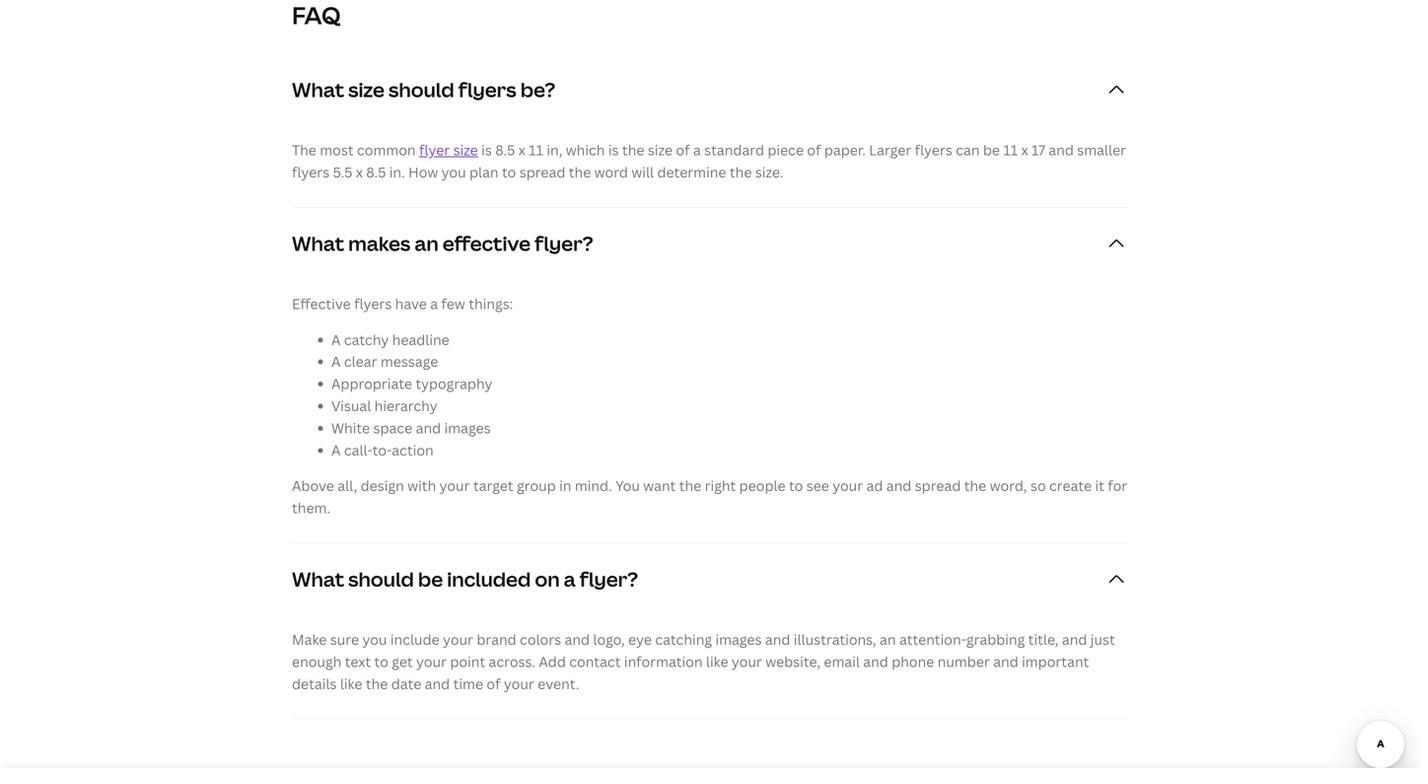 Task type: describe. For each thing, give the bounding box(es) containing it.
a catchy headline a clear message appropriate typography visual hierarchy white space and images a call-to-action
[[331, 330, 493, 460]]

people
[[740, 477, 786, 495]]

space
[[373, 419, 413, 437]]

you inside 'make sure you include your brand colors and logo, eye catching images and illustrations, an attention-grabbing title, and just enough text to get your point across. add contact information like your website, email and phone number and important details like the date and time of your event.'
[[363, 630, 387, 649]]

target
[[473, 477, 514, 495]]

1 horizontal spatial like
[[706, 653, 729, 671]]

to inside above all, design with your target group in mind. you want the right people to see your ad and spread the word, so create it for them.
[[789, 477, 803, 495]]

the left right
[[679, 477, 702, 495]]

all,
[[338, 477, 357, 495]]

flyers left can
[[915, 141, 953, 159]]

message
[[381, 352, 438, 371]]

what for what should be included on a flyer?
[[292, 566, 344, 593]]

right
[[705, 477, 736, 495]]

visual
[[331, 397, 371, 415]]

just
[[1091, 630, 1116, 649]]

2 11 from the left
[[1004, 141, 1018, 159]]

add
[[539, 653, 566, 671]]

1 11 from the left
[[529, 141, 544, 159]]

determine
[[657, 163, 727, 182]]

1 vertical spatial 8.5
[[366, 163, 386, 182]]

event.
[[538, 675, 580, 693]]

important
[[1022, 653, 1090, 671]]

word
[[595, 163, 628, 182]]

what for what size should flyers be?
[[292, 76, 344, 103]]

catching
[[655, 630, 712, 649]]

you
[[616, 477, 640, 495]]

most
[[320, 141, 354, 159]]

illustrations,
[[794, 630, 877, 649]]

included
[[447, 566, 531, 593]]

group
[[517, 477, 556, 495]]

few
[[441, 294, 465, 313]]

include
[[391, 630, 440, 649]]

and up the website,
[[765, 630, 791, 649]]

contact
[[569, 653, 621, 671]]

effective
[[292, 294, 351, 313]]

plan
[[470, 163, 499, 182]]

2 horizontal spatial x
[[1022, 141, 1029, 159]]

catchy
[[344, 330, 389, 349]]

be inside dropdown button
[[418, 566, 443, 593]]

smaller
[[1078, 141, 1127, 159]]

is 8.5 x 11 in, which is the size of a standard piece of paper. larger flyers can be 11 x 17 and smaller flyers 5.5 x 8.5 in. how you plan to spread the word will determine the size.
[[292, 141, 1127, 182]]

what makes an effective flyer?
[[292, 230, 593, 257]]

flyer
[[419, 141, 450, 159]]

what should be included on a flyer?
[[292, 566, 638, 593]]

what size should flyers be? button
[[292, 54, 1129, 125]]

point
[[450, 653, 486, 671]]

text
[[345, 653, 371, 671]]

make
[[292, 630, 327, 649]]

be inside is 8.5 x 11 in, which is the size of a standard piece of paper. larger flyers can be 11 x 17 and smaller flyers 5.5 x 8.5 in. how you plan to spread the word will determine the size.
[[983, 141, 1000, 159]]

logo,
[[593, 630, 625, 649]]

1 horizontal spatial of
[[676, 141, 690, 159]]

and inside a catchy headline a clear message appropriate typography visual hierarchy white space and images a call-to-action
[[416, 419, 441, 437]]

and inside above all, design with your target group in mind. you want the right people to see your ad and spread the word, so create it for them.
[[887, 477, 912, 495]]

1 horizontal spatial size
[[453, 141, 478, 159]]

and right email
[[864, 653, 889, 671]]

your down include
[[416, 653, 447, 671]]

design
[[361, 477, 404, 495]]

images inside a catchy headline a clear message appropriate typography visual hierarchy white space and images a call-to-action
[[444, 419, 491, 437]]

effective flyers have a few things:
[[292, 294, 513, 313]]

phone
[[892, 653, 935, 671]]

be?
[[521, 76, 556, 103]]

clear
[[344, 352, 377, 371]]

make sure you include your brand colors and logo, eye catching images and illustrations, an attention-grabbing title, and just enough text to get your point across. add contact information like your website, email and phone number and important details like the date and time of your event.
[[292, 630, 1116, 693]]

0 horizontal spatial x
[[356, 163, 363, 182]]

can
[[956, 141, 980, 159]]

time
[[453, 675, 483, 693]]

get
[[392, 653, 413, 671]]

brand
[[477, 630, 517, 649]]

a inside dropdown button
[[564, 566, 576, 593]]

above
[[292, 477, 334, 495]]

email
[[824, 653, 860, 671]]

larger
[[869, 141, 912, 159]]

what makes an effective flyer? button
[[292, 208, 1129, 279]]

things:
[[469, 294, 513, 313]]

information
[[624, 653, 703, 671]]

which
[[566, 141, 605, 159]]

and down grabbing
[[994, 653, 1019, 671]]

2 a from the top
[[331, 352, 341, 371]]

call-
[[344, 441, 373, 460]]

headline
[[392, 330, 450, 349]]

size.
[[756, 163, 784, 182]]

17
[[1032, 141, 1046, 159]]

2 is from the left
[[609, 141, 619, 159]]

in.
[[389, 163, 405, 182]]

to-
[[373, 441, 392, 460]]

size inside is 8.5 x 11 in, which is the size of a standard piece of paper. larger flyers can be 11 x 17 and smaller flyers 5.5 x 8.5 in. how you plan to spread the word will determine the size.
[[648, 141, 673, 159]]

date
[[391, 675, 422, 693]]

and left just
[[1062, 630, 1088, 649]]

flyers inside dropdown button
[[458, 76, 517, 103]]

2 horizontal spatial of
[[807, 141, 821, 159]]

with
[[408, 477, 436, 495]]

it
[[1096, 477, 1105, 495]]

website,
[[766, 653, 821, 671]]



Task type: locate. For each thing, give the bounding box(es) containing it.
5.5
[[333, 163, 353, 182]]

what
[[292, 76, 344, 103], [292, 230, 344, 257], [292, 566, 344, 593]]

images
[[444, 419, 491, 437], [716, 630, 762, 649]]

1 horizontal spatial images
[[716, 630, 762, 649]]

2 horizontal spatial to
[[789, 477, 803, 495]]

the
[[622, 141, 645, 159], [569, 163, 591, 182], [730, 163, 752, 182], [679, 477, 702, 495], [965, 477, 987, 495], [366, 675, 388, 693]]

1 vertical spatial be
[[418, 566, 443, 593]]

create
[[1050, 477, 1092, 495]]

common
[[357, 141, 416, 159]]

size up the plan
[[453, 141, 478, 159]]

0 vertical spatial you
[[442, 163, 466, 182]]

1 horizontal spatial a
[[564, 566, 576, 593]]

details
[[292, 675, 337, 693]]

the left word,
[[965, 477, 987, 495]]

see
[[807, 477, 830, 495]]

you down flyer size link
[[442, 163, 466, 182]]

2 vertical spatial to
[[374, 653, 389, 671]]

11 left 17
[[1004, 141, 1018, 159]]

across.
[[489, 653, 536, 671]]

flyer size link
[[419, 141, 478, 159]]

colors
[[520, 630, 561, 649]]

the down "which"
[[569, 163, 591, 182]]

the down standard
[[730, 163, 752, 182]]

of inside 'make sure you include your brand colors and logo, eye catching images and illustrations, an attention-grabbing title, and just enough text to get your point across. add contact information like your website, email and phone number and important details like the date and time of your event.'
[[487, 675, 501, 693]]

spread
[[520, 163, 566, 182], [915, 477, 961, 495]]

and right 17
[[1049, 141, 1074, 159]]

be right can
[[983, 141, 1000, 159]]

flyers down 'the'
[[292, 163, 330, 182]]

0 vertical spatial a
[[331, 330, 341, 349]]

8.5
[[495, 141, 515, 159], [366, 163, 386, 182]]

piece
[[768, 141, 804, 159]]

1 vertical spatial spread
[[915, 477, 961, 495]]

images down the typography
[[444, 419, 491, 437]]

paper.
[[825, 141, 866, 159]]

typography
[[416, 375, 493, 393]]

what up make
[[292, 566, 344, 593]]

1 horizontal spatial you
[[442, 163, 466, 182]]

spread inside above all, design with your target group in mind. you want the right people to see your ad and spread the word, so create it for them.
[[915, 477, 961, 495]]

in
[[559, 477, 572, 495]]

a
[[693, 141, 701, 159], [430, 294, 438, 313], [564, 566, 576, 593]]

1 vertical spatial to
[[789, 477, 803, 495]]

size up the will
[[648, 141, 673, 159]]

you
[[442, 163, 466, 182], [363, 630, 387, 649]]

1 what from the top
[[292, 76, 344, 103]]

in,
[[547, 141, 563, 159]]

a left few
[[430, 294, 438, 313]]

a left catchy
[[331, 330, 341, 349]]

the down text
[[366, 675, 388, 693]]

0 vertical spatial a
[[693, 141, 701, 159]]

3 what from the top
[[292, 566, 344, 593]]

and left time
[[425, 675, 450, 693]]

standard
[[705, 141, 765, 159]]

a right on at the bottom left
[[564, 566, 576, 593]]

flyer? inside "dropdown button"
[[535, 230, 593, 257]]

1 vertical spatial an
[[880, 630, 896, 649]]

0 vertical spatial images
[[444, 419, 491, 437]]

to left see
[[789, 477, 803, 495]]

11
[[529, 141, 544, 159], [1004, 141, 1018, 159]]

your left ad
[[833, 477, 863, 495]]

you inside is 8.5 x 11 in, which is the size of a standard piece of paper. larger flyers can be 11 x 17 and smaller flyers 5.5 x 8.5 in. how you plan to spread the word will determine the size.
[[442, 163, 466, 182]]

1 horizontal spatial x
[[519, 141, 526, 159]]

flyer? inside dropdown button
[[580, 566, 638, 593]]

is up the plan
[[482, 141, 492, 159]]

size
[[348, 76, 385, 103], [453, 141, 478, 159], [648, 141, 673, 159]]

1 horizontal spatial be
[[983, 141, 1000, 159]]

word,
[[990, 477, 1028, 495]]

an inside 'make sure you include your brand colors and logo, eye catching images and illustrations, an attention-grabbing title, and just enough text to get your point across. add contact information like your website, email and phone number and important details like the date and time of your event.'
[[880, 630, 896, 649]]

you up text
[[363, 630, 387, 649]]

0 horizontal spatial 8.5
[[366, 163, 386, 182]]

action
[[392, 441, 434, 460]]

1 horizontal spatial spread
[[915, 477, 961, 495]]

0 horizontal spatial an
[[415, 230, 439, 257]]

an right makes
[[415, 230, 439, 257]]

1 horizontal spatial an
[[880, 630, 896, 649]]

the most common flyer size
[[292, 141, 478, 159]]

ad
[[867, 477, 883, 495]]

your
[[440, 477, 470, 495], [833, 477, 863, 495], [443, 630, 474, 649], [416, 653, 447, 671], [732, 653, 762, 671], [504, 675, 535, 693]]

a left clear
[[331, 352, 341, 371]]

makes
[[348, 230, 411, 257]]

like down the catching
[[706, 653, 729, 671]]

of right time
[[487, 675, 501, 693]]

2 vertical spatial what
[[292, 566, 344, 593]]

0 vertical spatial spread
[[520, 163, 566, 182]]

is
[[482, 141, 492, 159], [609, 141, 619, 159]]

x right the '5.5'
[[356, 163, 363, 182]]

spread right ad
[[915, 477, 961, 495]]

11 left in,
[[529, 141, 544, 159]]

the inside 'make sure you include your brand colors and logo, eye catching images and illustrations, an attention-grabbing title, and just enough text to get your point across. add contact information like your website, email and phone number and important details like the date and time of your event.'
[[366, 675, 388, 693]]

0 vertical spatial be
[[983, 141, 1000, 159]]

what up 'the'
[[292, 76, 344, 103]]

0 vertical spatial what
[[292, 76, 344, 103]]

flyer? up 'logo,'
[[580, 566, 638, 593]]

0 vertical spatial should
[[389, 76, 454, 103]]

size up "the most common flyer size"
[[348, 76, 385, 103]]

will
[[632, 163, 654, 182]]

title,
[[1029, 630, 1059, 649]]

2 horizontal spatial size
[[648, 141, 673, 159]]

1 horizontal spatial to
[[502, 163, 516, 182]]

images right the catching
[[716, 630, 762, 649]]

want
[[644, 477, 676, 495]]

number
[[938, 653, 990, 671]]

should up include
[[348, 566, 414, 593]]

and up contact
[[565, 630, 590, 649]]

1 a from the top
[[331, 330, 341, 349]]

x left in,
[[519, 141, 526, 159]]

a
[[331, 330, 341, 349], [331, 352, 341, 371], [331, 441, 341, 460]]

them.
[[292, 499, 331, 518]]

2 horizontal spatial a
[[693, 141, 701, 159]]

an
[[415, 230, 439, 257], [880, 630, 896, 649]]

should
[[389, 76, 454, 103], [348, 566, 414, 593]]

sure
[[330, 630, 359, 649]]

0 horizontal spatial 11
[[529, 141, 544, 159]]

2 vertical spatial a
[[564, 566, 576, 593]]

0 horizontal spatial is
[[482, 141, 492, 159]]

size inside 'what size should flyers be?' dropdown button
[[348, 76, 385, 103]]

what should be included on a flyer? button
[[292, 544, 1129, 615]]

be
[[983, 141, 1000, 159], [418, 566, 443, 593]]

0 horizontal spatial like
[[340, 675, 363, 693]]

0 horizontal spatial spread
[[520, 163, 566, 182]]

0 horizontal spatial to
[[374, 653, 389, 671]]

so
[[1031, 477, 1046, 495]]

of up the determine
[[676, 141, 690, 159]]

and inside is 8.5 x 11 in, which is the size of a standard piece of paper. larger flyers can be 11 x 17 and smaller flyers 5.5 x 8.5 in. how you plan to spread the word will determine the size.
[[1049, 141, 1074, 159]]

spread down in,
[[520, 163, 566, 182]]

and right ad
[[887, 477, 912, 495]]

spread inside is 8.5 x 11 in, which is the size of a standard piece of paper. larger flyers can be 11 x 17 and smaller flyers 5.5 x 8.5 in. how you plan to spread the word will determine the size.
[[520, 163, 566, 182]]

1 horizontal spatial is
[[609, 141, 619, 159]]

of right "piece"
[[807, 141, 821, 159]]

x left 17
[[1022, 141, 1029, 159]]

grabbing
[[967, 630, 1025, 649]]

for
[[1108, 477, 1128, 495]]

on
[[535, 566, 560, 593]]

1 vertical spatial images
[[716, 630, 762, 649]]

to inside 'make sure you include your brand colors and logo, eye catching images and illustrations, an attention-grabbing title, and just enough text to get your point across. add contact information like your website, email and phone number and important details like the date and time of your event.'
[[374, 653, 389, 671]]

flyers left be?
[[458, 76, 517, 103]]

0 horizontal spatial of
[[487, 675, 501, 693]]

what inside "dropdown button"
[[292, 230, 344, 257]]

white
[[331, 419, 370, 437]]

what up effective
[[292, 230, 344, 257]]

0 horizontal spatial a
[[430, 294, 438, 313]]

0 horizontal spatial size
[[348, 76, 385, 103]]

0 horizontal spatial be
[[418, 566, 443, 593]]

1 is from the left
[[482, 141, 492, 159]]

1 vertical spatial a
[[430, 294, 438, 313]]

0 horizontal spatial you
[[363, 630, 387, 649]]

2 vertical spatial a
[[331, 441, 341, 460]]

flyers up catchy
[[354, 294, 392, 313]]

eye
[[629, 630, 652, 649]]

a left call-
[[331, 441, 341, 460]]

your up point at the left of page
[[443, 630, 474, 649]]

how
[[409, 163, 438, 182]]

0 vertical spatial like
[[706, 653, 729, 671]]

and up action
[[416, 419, 441, 437]]

0 vertical spatial an
[[415, 230, 439, 257]]

and
[[1049, 141, 1074, 159], [416, 419, 441, 437], [887, 477, 912, 495], [565, 630, 590, 649], [765, 630, 791, 649], [1062, 630, 1088, 649], [864, 653, 889, 671], [994, 653, 1019, 671], [425, 675, 450, 693]]

above all, design with your target group in mind. you want the right people to see your ad and spread the word, so create it for them.
[[292, 477, 1128, 518]]

is up word
[[609, 141, 619, 159]]

1 vertical spatial what
[[292, 230, 344, 257]]

1 vertical spatial you
[[363, 630, 387, 649]]

1 vertical spatial like
[[340, 675, 363, 693]]

flyers
[[458, 76, 517, 103], [915, 141, 953, 159], [292, 163, 330, 182], [354, 294, 392, 313]]

hierarchy
[[375, 397, 438, 415]]

what size should flyers be?
[[292, 76, 556, 103]]

8.5 up the plan
[[495, 141, 515, 159]]

enough
[[292, 653, 342, 671]]

1 horizontal spatial 11
[[1004, 141, 1018, 159]]

what for what makes an effective flyer?
[[292, 230, 344, 257]]

the up the will
[[622, 141, 645, 159]]

an inside "dropdown button"
[[415, 230, 439, 257]]

3 a from the top
[[331, 441, 341, 460]]

effective
[[443, 230, 531, 257]]

to right the plan
[[502, 163, 516, 182]]

1 vertical spatial a
[[331, 352, 341, 371]]

1 vertical spatial should
[[348, 566, 414, 593]]

a inside is 8.5 x 11 in, which is the size of a standard piece of paper. larger flyers can be 11 x 17 and smaller flyers 5.5 x 8.5 in. how you plan to spread the word will determine the size.
[[693, 141, 701, 159]]

0 vertical spatial flyer?
[[535, 230, 593, 257]]

the
[[292, 141, 317, 159]]

0 vertical spatial 8.5
[[495, 141, 515, 159]]

1 vertical spatial flyer?
[[580, 566, 638, 593]]

to inside is 8.5 x 11 in, which is the size of a standard piece of paper. larger flyers can be 11 x 17 and smaller flyers 5.5 x 8.5 in. how you plan to spread the word will determine the size.
[[502, 163, 516, 182]]

a up the determine
[[693, 141, 701, 159]]

2 what from the top
[[292, 230, 344, 257]]

like down text
[[340, 675, 363, 693]]

attention-
[[900, 630, 967, 649]]

0 horizontal spatial images
[[444, 419, 491, 437]]

appropriate
[[331, 375, 412, 393]]

an up phone
[[880, 630, 896, 649]]

1 horizontal spatial 8.5
[[495, 141, 515, 159]]

flyer? right effective
[[535, 230, 593, 257]]

should up flyer
[[389, 76, 454, 103]]

your left the website,
[[732, 653, 762, 671]]

to left 'get'
[[374, 653, 389, 671]]

have
[[395, 294, 427, 313]]

be left included
[[418, 566, 443, 593]]

to
[[502, 163, 516, 182], [789, 477, 803, 495], [374, 653, 389, 671]]

images inside 'make sure you include your brand colors and logo, eye catching images and illustrations, an attention-grabbing title, and just enough text to get your point across. add contact information like your website, email and phone number and important details like the date and time of your event.'
[[716, 630, 762, 649]]

your right the with
[[440, 477, 470, 495]]

your down across.
[[504, 675, 535, 693]]

mind.
[[575, 477, 612, 495]]

8.5 left in.
[[366, 163, 386, 182]]

0 vertical spatial to
[[502, 163, 516, 182]]



Task type: vqa. For each thing, say whether or not it's contained in the screenshot.
What makes an effective flyer? What
yes



